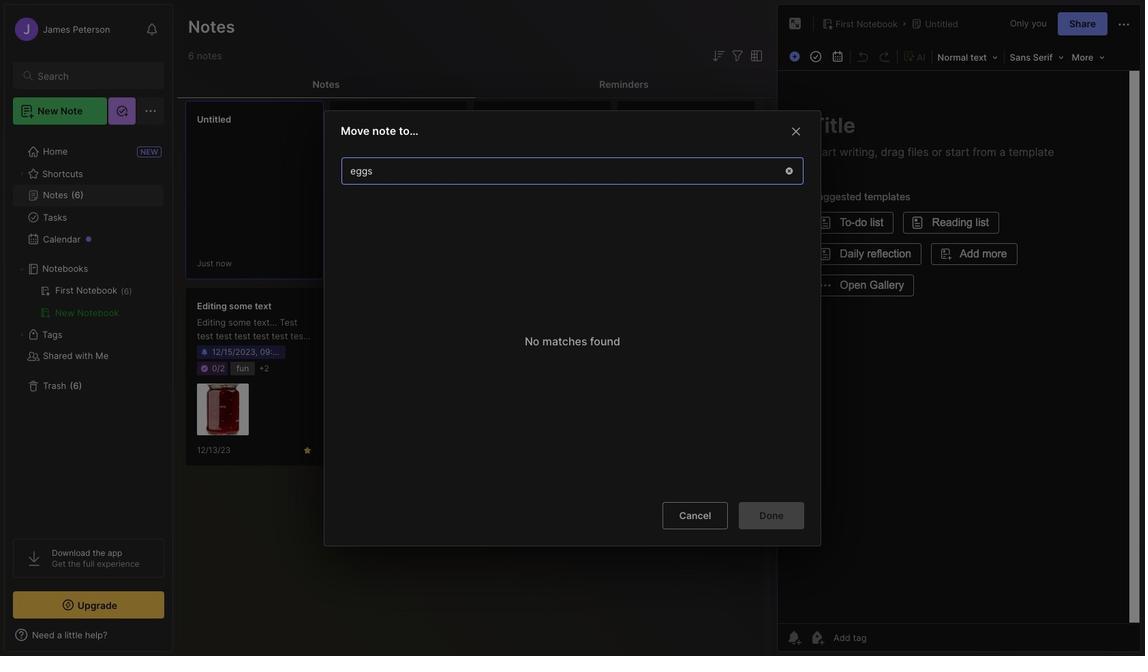 Task type: describe. For each thing, give the bounding box(es) containing it.
Find a location… text field
[[342, 159, 776, 182]]

main element
[[0, 0, 177, 657]]

Note Editor text field
[[778, 70, 1141, 624]]

expand note image
[[788, 16, 804, 32]]

group inside tree
[[13, 280, 164, 324]]

add tag image
[[809, 630, 826, 646]]

more image
[[1068, 48, 1109, 65]]

thumbnail image
[[197, 384, 249, 436]]

font family image
[[1006, 48, 1068, 65]]

none search field inside the main element
[[38, 68, 152, 84]]

tree inside the main element
[[5, 133, 173, 527]]

note window element
[[777, 4, 1141, 653]]



Task type: locate. For each thing, give the bounding box(es) containing it.
tab list
[[177, 71, 773, 98]]

Find a location field
[[335, 150, 811, 491]]

close image
[[788, 123, 805, 139]]

calendar event image
[[828, 47, 848, 66]]

None search field
[[38, 68, 152, 84]]

add a reminder image
[[786, 630, 803, 646]]

Search text field
[[38, 70, 152, 83]]

tree
[[5, 133, 173, 527]]

insert image
[[786, 48, 805, 65]]

heading level image
[[934, 48, 1003, 65]]

task image
[[807, 47, 826, 66]]

expand tags image
[[18, 331, 26, 339]]

expand notebooks image
[[18, 265, 26, 273]]

group
[[13, 280, 164, 324]]



Task type: vqa. For each thing, say whether or not it's contained in the screenshot.
row group
no



